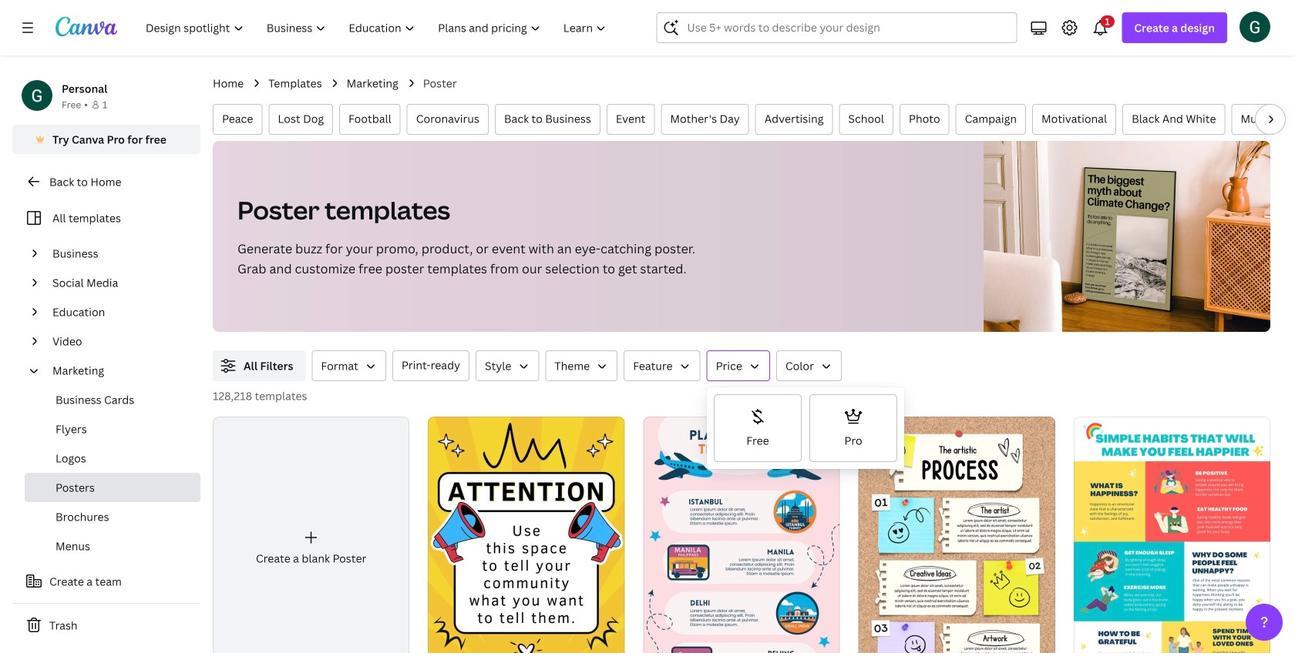 Task type: describe. For each thing, give the bounding box(es) containing it.
create a blank poster element
[[213, 417, 410, 654]]

top level navigation element
[[136, 12, 620, 43]]

greg robinson image
[[1240, 11, 1271, 42]]

brown and yellow doodle the artistic process poster image
[[859, 417, 1056, 654]]

yellow illustrative attention poster image
[[428, 417, 625, 654]]



Task type: locate. For each thing, give the bounding box(es) containing it.
colorful illustrative summer travel infographic poster image
[[643, 417, 840, 654]]

Search search field
[[687, 13, 1007, 42]]

None search field
[[657, 12, 1018, 43]]

blue white playful illustration lifestyle poster image
[[1074, 417, 1271, 654]]



